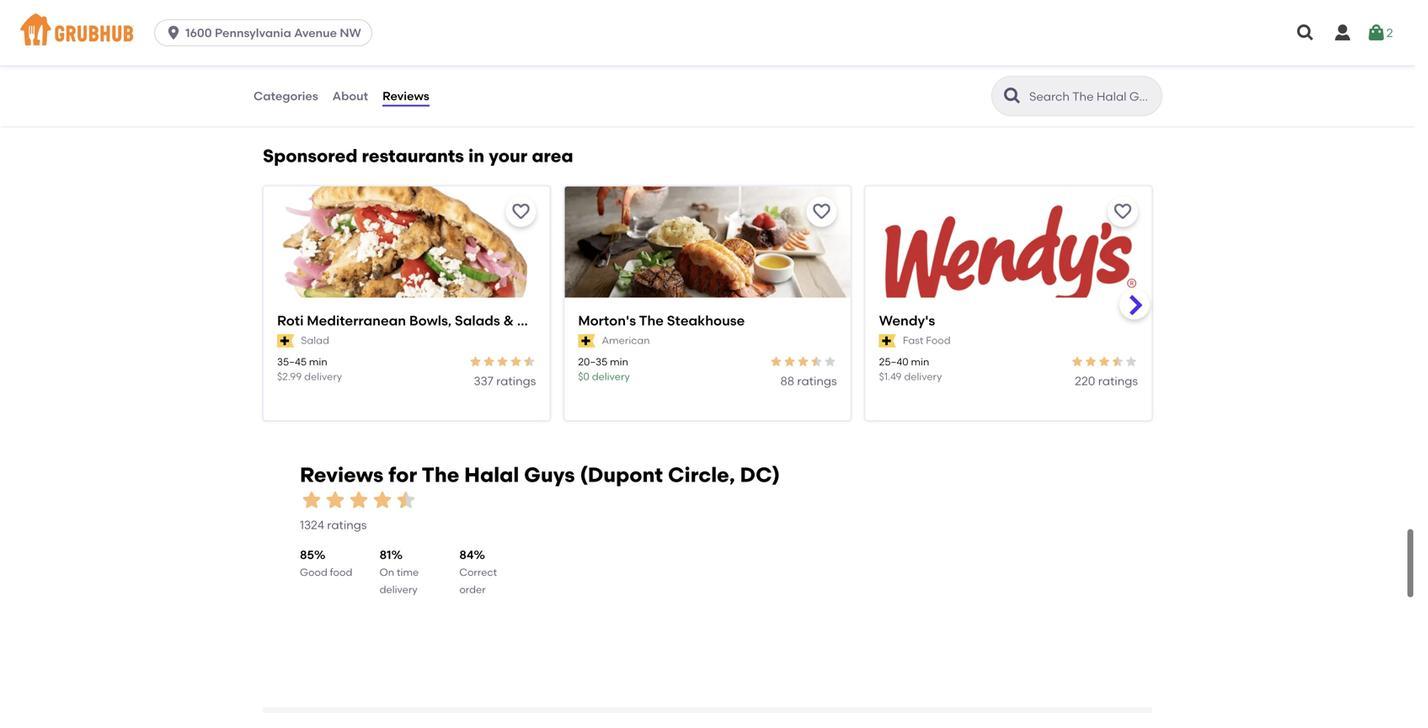 Task type: describe. For each thing, give the bounding box(es) containing it.
search icon image
[[1003, 86, 1023, 106]]

reviews button
[[382, 66, 430, 126]]

correct
[[460, 567, 497, 579]]

steakhouse
[[667, 313, 745, 329]]

svg image inside 1600 pennsylvania avenue nw button
[[165, 24, 182, 41]]

nw
[[340, 26, 361, 40]]

(dupont
[[580, 463, 663, 487]]

min inside 25–40 min $1.49 delivery
[[911, 356, 930, 368]]

1324
[[300, 518, 324, 532]]

salad
[[301, 335, 329, 347]]

$1.49
[[880, 371, 902, 383]]

morton's
[[578, 313, 636, 329]]

circle,
[[668, 463, 735, 487]]

fast
[[903, 335, 924, 347]]

fast food
[[903, 335, 951, 347]]

$2.99
[[277, 371, 302, 383]]

85 good food
[[300, 548, 353, 579]]

categories
[[254, 89, 318, 103]]

sponsored
[[263, 146, 358, 167]]

reviews for reviews
[[383, 89, 430, 103]]

pitas
[[517, 313, 551, 329]]

wendy's
[[880, 313, 936, 329]]

reviews for the halal guys (dupont circle, dc)
[[300, 463, 780, 487]]

88
[[781, 374, 795, 389]]

20–35
[[578, 356, 608, 368]]

2
[[1387, 26, 1394, 40]]

1600 pennsylvania avenue nw button
[[154, 19, 379, 46]]

order
[[460, 584, 486, 596]]

84 correct order
[[460, 548, 497, 596]]

ratings for wendy's
[[1099, 374, 1139, 389]]

220 ratings
[[1075, 374, 1139, 389]]

1 vertical spatial the
[[422, 463, 460, 487]]

81 on time delivery
[[380, 548, 419, 596]]

1600 pennsylvania avenue nw
[[185, 26, 361, 40]]

delivery for wendy's
[[905, 371, 943, 383]]

1 horizontal spatial the
[[639, 313, 664, 329]]

min for morton's
[[610, 356, 629, 368]]

1 horizontal spatial svg image
[[1296, 23, 1316, 43]]

220
[[1075, 374, 1096, 389]]

$0
[[578, 371, 590, 383]]

35–45
[[277, 356, 307, 368]]

roti mediterranean bowls, salads & pitas logo image
[[264, 187, 550, 328]]

delivery inside 81 on time delivery
[[380, 584, 418, 596]]

your
[[489, 146, 528, 167]]

reviews for reviews for the halal guys (dupont circle, dc)
[[300, 463, 384, 487]]

time
[[397, 567, 419, 579]]

guys
[[524, 463, 575, 487]]

good
[[300, 567, 328, 579]]

337 ratings
[[474, 374, 536, 389]]

delivery for morton's the steakhouse
[[592, 371, 630, 383]]

88 ratings
[[781, 374, 837, 389]]

ratings right 1324
[[327, 518, 367, 532]]

81
[[380, 548, 391, 563]]

35–45 min $2.99 delivery
[[277, 356, 342, 383]]

food
[[926, 335, 951, 347]]

2 horizontal spatial svg image
[[1333, 23, 1353, 43]]

save this restaurant image for wendy's
[[1113, 202, 1133, 222]]

morton's the steakhouse
[[578, 313, 745, 329]]

morton's the steakhouse logo image
[[565, 187, 851, 328]]

wendy's logo image
[[866, 187, 1152, 328]]

dc)
[[740, 463, 780, 487]]

roti
[[277, 313, 304, 329]]

in
[[469, 146, 485, 167]]

1324 ratings
[[300, 518, 367, 532]]

25–40
[[880, 356, 909, 368]]



Task type: locate. For each thing, give the bounding box(es) containing it.
min down fast food
[[911, 356, 930, 368]]

min down the american
[[610, 356, 629, 368]]

bowls,
[[409, 313, 452, 329]]

0 horizontal spatial save this restaurant image
[[812, 202, 832, 222]]

save this restaurant image for morton's the steakhouse
[[812, 202, 832, 222]]

1 min from the left
[[309, 356, 328, 368]]

avenue
[[294, 26, 337, 40]]

1 horizontal spatial save this restaurant image
[[1113, 202, 1133, 222]]

3 min from the left
[[911, 356, 930, 368]]

0 horizontal spatial min
[[309, 356, 328, 368]]

1 horizontal spatial save this restaurant button
[[807, 197, 837, 227]]

delivery inside the 35–45 min $2.99 delivery
[[304, 371, 342, 383]]

svg image
[[1367, 23, 1387, 43]]

save this restaurant image
[[511, 202, 531, 222]]

subscription pass image
[[277, 334, 294, 348], [578, 334, 595, 348]]

subscription pass image down the "roti"
[[277, 334, 294, 348]]

1 save this restaurant button from the left
[[506, 197, 536, 227]]

save this restaurant button for bowls,
[[506, 197, 536, 227]]

1 save this restaurant image from the left
[[812, 202, 832, 222]]

2 save this restaurant image from the left
[[1113, 202, 1133, 222]]

delivery
[[304, 371, 342, 383], [592, 371, 630, 383], [905, 371, 943, 383], [380, 584, 418, 596]]

mediterranean
[[307, 313, 406, 329]]

the
[[639, 313, 664, 329], [422, 463, 460, 487]]

ratings right 88 at the right bottom of page
[[798, 374, 837, 389]]

&
[[504, 313, 514, 329]]

reviews up 1324 ratings
[[300, 463, 384, 487]]

star icon image
[[469, 355, 482, 369], [482, 355, 496, 369], [496, 355, 509, 369], [509, 355, 523, 369], [523, 355, 536, 369], [523, 355, 536, 369], [770, 355, 783, 369], [783, 355, 797, 369], [797, 355, 810, 369], [810, 355, 824, 369], [810, 355, 824, 369], [824, 355, 837, 369], [1071, 355, 1085, 369], [1085, 355, 1098, 369], [1098, 355, 1112, 369], [1112, 355, 1125, 369], [1112, 355, 1125, 369], [1125, 355, 1139, 369], [300, 489, 324, 512], [324, 489, 347, 512], [347, 489, 371, 512], [371, 489, 394, 512], [394, 489, 418, 512], [394, 489, 418, 512]]

subscription pass image for roti
[[277, 334, 294, 348]]

the right for
[[422, 463, 460, 487]]

0 vertical spatial reviews
[[383, 89, 430, 103]]

2 horizontal spatial min
[[911, 356, 930, 368]]

0 horizontal spatial save this restaurant button
[[506, 197, 536, 227]]

the up the american
[[639, 313, 664, 329]]

0 horizontal spatial the
[[422, 463, 460, 487]]

american
[[602, 335, 650, 347]]

2 horizontal spatial save this restaurant button
[[1108, 197, 1139, 227]]

min
[[309, 356, 328, 368], [610, 356, 629, 368], [911, 356, 930, 368]]

1 vertical spatial reviews
[[300, 463, 384, 487]]

delivery inside 25–40 min $1.49 delivery
[[905, 371, 943, 383]]

delivery right the $1.49 on the right of page
[[905, 371, 943, 383]]

save this restaurant image
[[812, 202, 832, 222], [1113, 202, 1133, 222]]

ratings right 220
[[1099, 374, 1139, 389]]

reviews
[[383, 89, 430, 103], [300, 463, 384, 487]]

1 horizontal spatial subscription pass image
[[578, 334, 595, 348]]

delivery for roti mediterranean bowls, salads & pitas
[[304, 371, 342, 383]]

min inside 20–35 min $0 delivery
[[610, 356, 629, 368]]

delivery inside 20–35 min $0 delivery
[[592, 371, 630, 383]]

roti mediterranean bowls, salads & pitas
[[277, 313, 551, 329]]

subscription pass image for morton's
[[578, 334, 595, 348]]

2 button
[[1367, 18, 1394, 48]]

337
[[474, 374, 494, 389]]

pennsylvania
[[215, 26, 291, 40]]

0 horizontal spatial subscription pass image
[[277, 334, 294, 348]]

min inside the 35–45 min $2.99 delivery
[[309, 356, 328, 368]]

2 subscription pass image from the left
[[578, 334, 595, 348]]

area
[[532, 146, 574, 167]]

subscription pass image up 20–35
[[578, 334, 595, 348]]

food
[[330, 567, 353, 579]]

2 min from the left
[[610, 356, 629, 368]]

save this restaurant button
[[506, 197, 536, 227], [807, 197, 837, 227], [1108, 197, 1139, 227]]

ratings for roti mediterranean bowls, salads & pitas
[[496, 374, 536, 389]]

0 horizontal spatial svg image
[[165, 24, 182, 41]]

reviews inside button
[[383, 89, 430, 103]]

halal
[[464, 463, 519, 487]]

svg image
[[1296, 23, 1316, 43], [1333, 23, 1353, 43], [165, 24, 182, 41]]

3 save this restaurant button from the left
[[1108, 197, 1139, 227]]

0 vertical spatial the
[[639, 313, 664, 329]]

save this restaurant button for steakhouse
[[807, 197, 837, 227]]

1 subscription pass image from the left
[[277, 334, 294, 348]]

ratings
[[496, 374, 536, 389], [798, 374, 837, 389], [1099, 374, 1139, 389], [327, 518, 367, 532]]

restaurants
[[362, 146, 464, 167]]

about button
[[332, 66, 369, 126]]

roti mediterranean bowls, salads & pitas link
[[277, 312, 551, 331]]

sponsored restaurants in your area
[[263, 146, 574, 167]]

Search The Halal Guys (Dupont Circle, DC) search field
[[1028, 88, 1157, 104]]

morton's the steakhouse link
[[578, 312, 837, 331]]

ratings for morton's the steakhouse
[[798, 374, 837, 389]]

categories button
[[253, 66, 319, 126]]

reviews right about
[[383, 89, 430, 103]]

delivery down 20–35
[[592, 371, 630, 383]]

wendy's link
[[880, 312, 1139, 331]]

2 save this restaurant button from the left
[[807, 197, 837, 227]]

delivery right $2.99
[[304, 371, 342, 383]]

85
[[300, 548, 314, 563]]

1 horizontal spatial min
[[610, 356, 629, 368]]

min for roti
[[309, 356, 328, 368]]

min down salad
[[309, 356, 328, 368]]

delivery down time
[[380, 584, 418, 596]]

on
[[380, 567, 394, 579]]

1600
[[185, 26, 212, 40]]

20–35 min $0 delivery
[[578, 356, 630, 383]]

for
[[389, 463, 417, 487]]

salads
[[455, 313, 500, 329]]

about
[[333, 89, 368, 103]]

main navigation navigation
[[0, 0, 1416, 66]]

subscription pass image
[[880, 334, 897, 348]]

ratings right '337'
[[496, 374, 536, 389]]

25–40 min $1.49 delivery
[[880, 356, 943, 383]]

84
[[460, 548, 474, 563]]



Task type: vqa. For each thing, say whether or not it's contained in the screenshot.
No results found Adjust your filters or broaden your search
no



